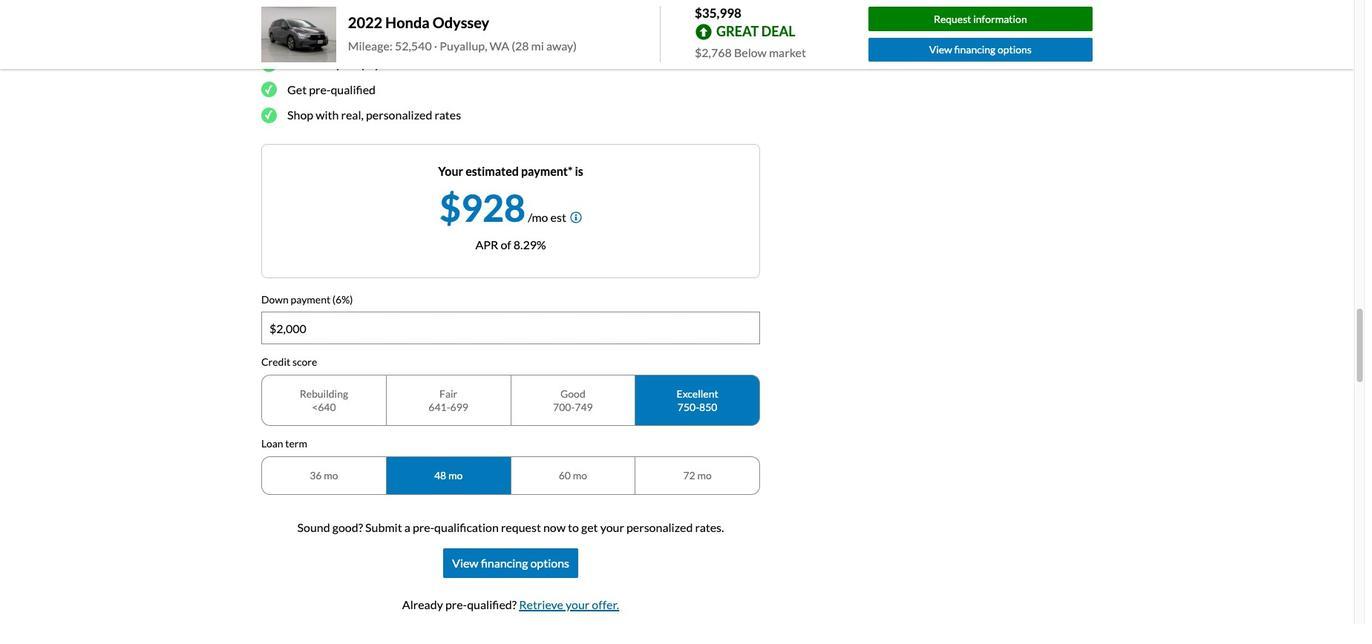 Task type: vqa. For each thing, say whether or not it's contained in the screenshot.
ESTIMATED
yes



Task type: describe. For each thing, give the bounding box(es) containing it.
mo for 48 mo
[[449, 469, 463, 482]]

retrieve your offer. link
[[519, 598, 620, 612]]

36
[[310, 469, 322, 482]]

$2,768 below market
[[695, 45, 806, 59]]

1 vertical spatial personalized
[[627, 520, 693, 534]]

get
[[582, 520, 598, 534]]

850
[[700, 401, 718, 413]]

1 vertical spatial pre-
[[413, 520, 435, 534]]

2022 honda odyssey image
[[261, 6, 336, 62]]

qualification
[[435, 520, 499, 534]]

shop
[[287, 108, 313, 122]]

est
[[551, 210, 567, 224]]

apr
[[476, 237, 499, 252]]

estimate your payment
[[287, 57, 407, 71]]

excellent 750-850
[[677, 388, 719, 413]]

48 mo
[[434, 469, 463, 482]]

your estimated payment* is
[[438, 164, 584, 178]]

fair
[[440, 388, 458, 401]]

your
[[438, 164, 463, 178]]

good 700-749
[[553, 388, 593, 413]]

now
[[544, 520, 566, 534]]

estimate
[[287, 57, 333, 71]]

score
[[293, 356, 317, 369]]

rates
[[435, 108, 461, 122]]

credit score
[[261, 356, 317, 369]]

rebuilding
[[300, 388, 348, 401]]

retrieve
[[519, 598, 564, 612]]

mo for 60 mo
[[573, 469, 587, 482]]

options for the rightmost view financing options button
[[998, 43, 1032, 56]]

pre- for get
[[309, 82, 331, 96]]

2022
[[348, 14, 383, 31]]

$928
[[440, 185, 526, 230]]

great
[[717, 23, 759, 39]]

puyallup,
[[440, 39, 488, 53]]

sound
[[297, 520, 330, 534]]

get
[[287, 82, 307, 96]]

fair 641-699
[[429, 388, 469, 413]]

<640
[[312, 401, 336, 413]]

60 mo
[[559, 469, 587, 482]]

0 horizontal spatial your
[[336, 57, 360, 71]]

below
[[734, 45, 767, 59]]

72
[[684, 469, 696, 482]]

(6%)
[[333, 293, 353, 306]]

pre- for already
[[446, 598, 467, 612]]

mileage:
[[348, 39, 393, 53]]

is
[[575, 164, 584, 178]]

749
[[575, 401, 593, 413]]

great deal
[[717, 23, 796, 39]]

options for the leftmost view financing options button
[[531, 556, 570, 570]]

in
[[322, 17, 336, 37]]

1 vertical spatial payment
[[291, 293, 331, 306]]

offer.
[[592, 598, 620, 612]]

away)
[[547, 39, 577, 53]]

2 vertical spatial your
[[566, 598, 590, 612]]

request information button
[[869, 7, 1093, 31]]

60
[[559, 469, 571, 482]]

advance
[[339, 17, 400, 37]]

a
[[405, 520, 411, 534]]

information
[[974, 12, 1028, 25]]

/mo
[[528, 210, 548, 224]]

excellent
[[677, 388, 719, 401]]

with
[[316, 108, 339, 122]]

rebuilding <640
[[300, 388, 348, 413]]

good
[[561, 388, 586, 401]]

Down payment (6%) text field
[[262, 313, 760, 344]]

700-
[[553, 401, 575, 413]]

financing for the rightmost view financing options button
[[955, 43, 996, 56]]

8.29%
[[514, 237, 546, 252]]

term
[[285, 438, 307, 450]]

to
[[568, 520, 579, 534]]

loan
[[261, 438, 283, 450]]

750-
[[678, 401, 700, 413]]



Task type: locate. For each thing, give the bounding box(es) containing it.
0 vertical spatial financing
[[955, 43, 996, 56]]

1 horizontal spatial payment
[[362, 57, 407, 71]]

pre- right already
[[446, 598, 467, 612]]

payment down mileage:
[[362, 57, 407, 71]]

641-
[[429, 401, 450, 413]]

of
[[501, 237, 511, 252]]

market
[[769, 45, 806, 59]]

odyssey
[[433, 14, 490, 31]]

view financing options button down the sound good? submit a pre-qualification request now to get your personalized rates.
[[443, 549, 579, 578]]

pre- right a
[[413, 520, 435, 534]]

1 horizontal spatial pre-
[[413, 520, 435, 534]]

already
[[402, 598, 443, 612]]

view down the qualification
[[452, 556, 479, 570]]

48
[[434, 469, 447, 482]]

0 vertical spatial view financing options
[[930, 43, 1032, 56]]

personalized right real,
[[366, 108, 433, 122]]

view financing options down request information button
[[930, 43, 1032, 56]]

estimated
[[466, 164, 519, 178]]

view
[[930, 43, 953, 56], [452, 556, 479, 570]]

view for the leftmost view financing options button
[[452, 556, 479, 570]]

mo right 36
[[324, 469, 338, 482]]

0 horizontal spatial payment
[[291, 293, 331, 306]]

your up qualified
[[336, 57, 360, 71]]

4 mo from the left
[[698, 469, 712, 482]]

financing down the sound good? submit a pre-qualification request now to get your personalized rates.
[[481, 556, 528, 570]]

your
[[336, 57, 360, 71], [601, 520, 625, 534], [566, 598, 590, 612]]

2 horizontal spatial your
[[601, 520, 625, 534]]

loan term
[[261, 438, 307, 450]]

view financing options button down request information button
[[869, 38, 1093, 62]]

1 vertical spatial your
[[601, 520, 625, 534]]

honda
[[385, 14, 430, 31]]

view for the rightmost view financing options button
[[930, 43, 953, 56]]

1 horizontal spatial personalized
[[627, 520, 693, 534]]

pre- right get
[[309, 82, 331, 96]]

view financing options for the leftmost view financing options button
[[452, 556, 570, 570]]

down payment (6%)
[[261, 293, 353, 306]]

699
[[450, 401, 469, 413]]

qualified?
[[467, 598, 517, 612]]

0 vertical spatial personalized
[[366, 108, 433, 122]]

your right get
[[601, 520, 625, 534]]

info circle image
[[570, 211, 582, 223]]

apr of 8.29%
[[476, 237, 546, 252]]

mo
[[324, 469, 338, 482], [449, 469, 463, 482], [573, 469, 587, 482], [698, 469, 712, 482]]

1 horizontal spatial financing
[[955, 43, 996, 56]]

request
[[501, 520, 541, 534]]

2 vertical spatial pre-
[[446, 598, 467, 612]]

credit
[[261, 356, 291, 369]]

1 mo from the left
[[324, 469, 338, 482]]

financing for the leftmost view financing options button
[[481, 556, 528, 570]]

0 vertical spatial your
[[336, 57, 360, 71]]

0 horizontal spatial financing
[[481, 556, 528, 570]]

wa
[[490, 39, 509, 53]]

view financing options
[[930, 43, 1032, 56], [452, 556, 570, 570]]

payment*
[[521, 164, 573, 178]]

0 vertical spatial payment
[[362, 57, 407, 71]]

1 horizontal spatial options
[[998, 43, 1032, 56]]

72 mo
[[684, 469, 712, 482]]

finance
[[261, 17, 319, 37]]

0 horizontal spatial pre-
[[309, 82, 331, 96]]

0 horizontal spatial view financing options
[[452, 556, 570, 570]]

1 vertical spatial options
[[531, 556, 570, 570]]

mo right 60
[[573, 469, 587, 482]]

payment
[[362, 57, 407, 71], [291, 293, 331, 306]]

0 vertical spatial pre-
[[309, 82, 331, 96]]

your left offer.
[[566, 598, 590, 612]]

rates.
[[695, 520, 724, 534]]

request
[[934, 12, 972, 25]]

·
[[434, 39, 438, 53]]

deal
[[762, 23, 796, 39]]

view financing options down the sound good? submit a pre-qualification request now to get your personalized rates.
[[452, 556, 570, 570]]

0 horizontal spatial personalized
[[366, 108, 433, 122]]

mo right 48
[[449, 469, 463, 482]]

mo for 72 mo
[[698, 469, 712, 482]]

submit
[[365, 520, 402, 534]]

$928 /mo est
[[440, 185, 567, 230]]

0 vertical spatial options
[[998, 43, 1032, 56]]

1 horizontal spatial view financing options
[[930, 43, 1032, 56]]

2 horizontal spatial pre-
[[446, 598, 467, 612]]

request information
[[934, 12, 1028, 25]]

options down information
[[998, 43, 1032, 56]]

real,
[[341, 108, 364, 122]]

1 vertical spatial view financing options
[[452, 556, 570, 570]]

shop with real, personalized rates
[[287, 108, 461, 122]]

payment left (6%)
[[291, 293, 331, 306]]

good?
[[333, 520, 363, 534]]

$35,998
[[695, 5, 742, 21]]

mo for 36 mo
[[324, 469, 338, 482]]

$2,768
[[695, 45, 732, 59]]

sound good? submit a pre-qualification request now to get your personalized rates.
[[297, 520, 724, 534]]

mo right 72
[[698, 469, 712, 482]]

36 mo
[[310, 469, 338, 482]]

(28
[[512, 39, 529, 53]]

0 vertical spatial view
[[930, 43, 953, 56]]

52,540
[[395, 39, 432, 53]]

2 mo from the left
[[449, 469, 463, 482]]

0 horizontal spatial options
[[531, 556, 570, 570]]

1 vertical spatial financing
[[481, 556, 528, 570]]

mi
[[531, 39, 544, 53]]

0 vertical spatial view financing options button
[[869, 38, 1093, 62]]

0 horizontal spatial view
[[452, 556, 479, 570]]

options
[[998, 43, 1032, 56], [531, 556, 570, 570]]

2022 honda odyssey mileage: 52,540 · puyallup, wa (28 mi away)
[[348, 14, 577, 53]]

1 horizontal spatial view
[[930, 43, 953, 56]]

already pre-qualified? retrieve your offer.
[[402, 598, 620, 612]]

3 mo from the left
[[573, 469, 587, 482]]

1 horizontal spatial your
[[566, 598, 590, 612]]

financing down request information button
[[955, 43, 996, 56]]

qualified
[[331, 82, 376, 96]]

view financing options for the rightmost view financing options button
[[930, 43, 1032, 56]]

1 vertical spatial view financing options button
[[443, 549, 579, 578]]

get pre-qualified
[[287, 82, 376, 96]]

personalized
[[366, 108, 433, 122], [627, 520, 693, 534]]

0 horizontal spatial view financing options button
[[443, 549, 579, 578]]

options down now
[[531, 556, 570, 570]]

1 horizontal spatial view financing options button
[[869, 38, 1093, 62]]

1 vertical spatial view
[[452, 556, 479, 570]]

finance in advance
[[261, 17, 400, 37]]

personalized left rates.
[[627, 520, 693, 534]]

down
[[261, 293, 289, 306]]

view down request at right
[[930, 43, 953, 56]]

view financing options button
[[869, 38, 1093, 62], [443, 549, 579, 578]]



